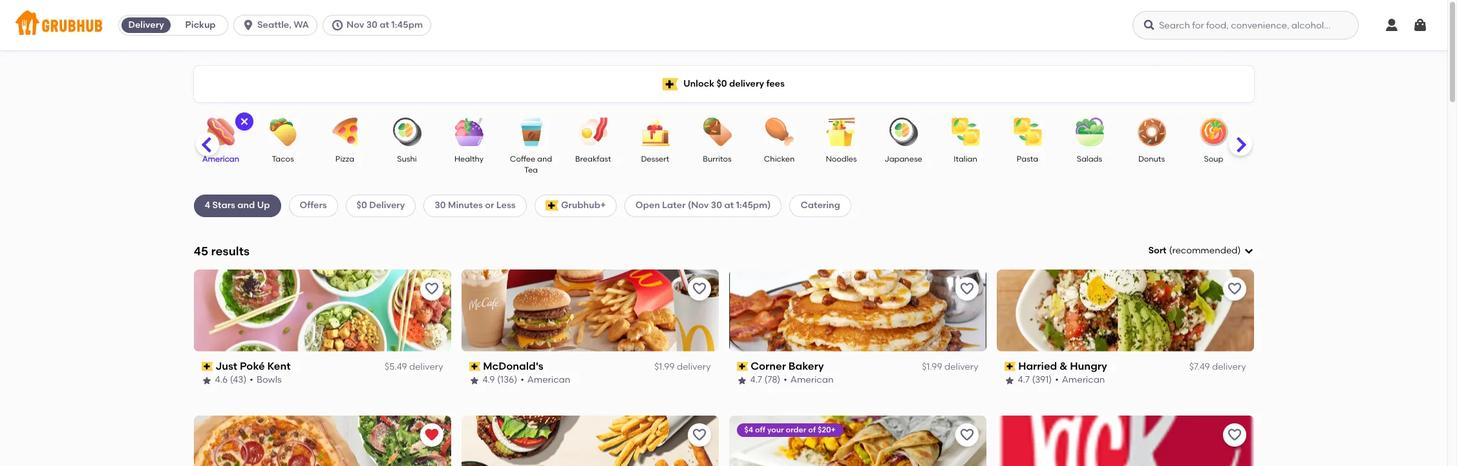 Task type: locate. For each thing, give the bounding box(es) containing it.
• american down hungry
[[1055, 375, 1105, 386]]

sushi
[[397, 155, 417, 164]]

coffee and tea image
[[508, 118, 554, 146]]

star icon image left 4.7 (78)
[[737, 375, 747, 386]]

pasta
[[1017, 155, 1038, 164]]

(78)
[[764, 375, 781, 386]]

3 subscription pass image from the left
[[1004, 362, 1016, 371]]

0 horizontal spatial delivery
[[128, 19, 164, 30]]

$0 delivery
[[357, 200, 405, 211]]

delivery left pickup
[[128, 19, 164, 30]]

2 $1.99 delivery from the left
[[922, 361, 978, 372]]

2 horizontal spatial subscription pass image
[[1004, 362, 1016, 371]]

american down the bakery
[[791, 375, 834, 386]]

4.7 left '(78)'
[[750, 375, 762, 386]]

&
[[1060, 360, 1068, 372]]

nov 30 at 1:45pm
[[347, 19, 423, 30]]

pickup
[[185, 19, 216, 30]]

$0
[[717, 78, 727, 89], [357, 200, 367, 211]]

grubhub plus flag logo image left grubhub+ at the left of page
[[545, 201, 558, 211]]

0 horizontal spatial 30
[[366, 19, 377, 30]]

$4
[[744, 425, 753, 434]]

4.7 left (391)
[[1018, 375, 1030, 386]]

• for harried & hungry
[[1055, 375, 1059, 386]]

save this restaurant button for mcdonald's logo
[[688, 277, 711, 300]]

corner
[[751, 360, 786, 372]]

1 horizontal spatial subscription pass image
[[737, 362, 748, 371]]

star icon image
[[201, 375, 212, 386], [469, 375, 479, 386], [737, 375, 747, 386], [1004, 375, 1015, 386]]

1 • american from the left
[[521, 375, 570, 386]]

results
[[211, 243, 250, 258]]

30
[[366, 19, 377, 30], [435, 200, 446, 211], [711, 200, 722, 211]]

(136)
[[497, 375, 517, 386]]

$0 right the offers
[[357, 200, 367, 211]]

noodles
[[826, 155, 857, 164]]

1 vertical spatial at
[[724, 200, 734, 211]]

0 horizontal spatial $0
[[357, 200, 367, 211]]

grubhub plus flag logo image left unlock
[[663, 78, 678, 90]]

minutes
[[448, 200, 483, 211]]

seattle, wa button
[[233, 15, 323, 36]]

0 vertical spatial and
[[537, 155, 552, 164]]

grubhub plus flag logo image for unlock $0 delivery fees
[[663, 78, 678, 90]]

delivery down sushi
[[369, 200, 405, 211]]

30 right (nov
[[711, 200, 722, 211]]

the roll pod logo image
[[729, 415, 986, 466]]

1 horizontal spatial delivery
[[369, 200, 405, 211]]

1 horizontal spatial save this restaurant image
[[959, 427, 975, 443]]

0 horizontal spatial 4.7
[[750, 375, 762, 386]]

nov
[[347, 19, 364, 30]]

american
[[202, 155, 239, 164], [527, 375, 570, 386], [791, 375, 834, 386], [1062, 375, 1105, 386]]

0 horizontal spatial $1.99
[[654, 361, 675, 372]]

subscription pass image for corner bakery
[[737, 362, 748, 371]]

healthy
[[454, 155, 484, 164]]

italian image
[[943, 118, 988, 146]]

corner bakery logo image
[[729, 269, 986, 352]]

•
[[250, 375, 253, 386], [521, 375, 524, 386], [784, 375, 787, 386], [1055, 375, 1059, 386]]

$20+
[[818, 425, 836, 434]]

and left 'up'
[[237, 200, 255, 211]]

1 horizontal spatial at
[[724, 200, 734, 211]]

star icon image for mcdonald's
[[469, 375, 479, 386]]

30 right the nov
[[366, 19, 377, 30]]

nov 30 at 1:45pm button
[[323, 15, 436, 36]]

save this restaurant image
[[691, 427, 707, 443], [959, 427, 975, 443]]

1 save this restaurant image from the left
[[691, 427, 707, 443]]

mcdonald's logo image
[[461, 269, 719, 352]]

• right (43) at the left
[[250, 375, 253, 386]]

• for just poké kent
[[250, 375, 253, 386]]

svg image
[[1384, 17, 1400, 33], [1413, 17, 1428, 33], [1143, 19, 1156, 32]]

0 horizontal spatial • american
[[521, 375, 570, 386]]

at
[[380, 19, 389, 30], [724, 200, 734, 211]]

None field
[[1148, 244, 1254, 258]]

1 horizontal spatial $1.99
[[922, 361, 942, 372]]

2 4.7 from the left
[[1018, 375, 1030, 386]]

save this restaurant button
[[420, 277, 443, 300], [688, 277, 711, 300], [955, 277, 978, 300], [1223, 277, 1246, 300], [688, 423, 711, 447], [955, 423, 978, 447], [1223, 423, 1246, 447]]

subscription pass image left harried
[[1004, 362, 1016, 371]]

delivery
[[128, 19, 164, 30], [369, 200, 405, 211]]

off
[[755, 425, 766, 434]]

0 horizontal spatial svg image
[[1143, 19, 1156, 32]]

2 star icon image from the left
[[469, 375, 479, 386]]

2 • from the left
[[521, 375, 524, 386]]

delivery
[[729, 78, 764, 89], [409, 361, 443, 372], [677, 361, 711, 372], [944, 361, 978, 372], [1212, 361, 1246, 372]]

0 vertical spatial grubhub plus flag logo image
[[663, 78, 678, 90]]

$1.99 delivery
[[654, 361, 711, 372], [922, 361, 978, 372]]

2 $1.99 from the left
[[922, 361, 942, 372]]

0 horizontal spatial at
[[380, 19, 389, 30]]

4.7
[[750, 375, 762, 386], [1018, 375, 1030, 386]]

30 left minutes
[[435, 200, 446, 211]]

30 inside button
[[366, 19, 377, 30]]

0 vertical spatial at
[[380, 19, 389, 30]]

delivery button
[[119, 15, 173, 36]]

1 $1.99 delivery from the left
[[654, 361, 711, 372]]

$4 off your order of $20+
[[744, 425, 836, 434]]

save this restaurant image
[[424, 281, 439, 297], [691, 281, 707, 297], [959, 281, 975, 297], [1227, 281, 1242, 297], [1227, 427, 1242, 443]]

at inside nov 30 at 1:45pm button
[[380, 19, 389, 30]]

soup
[[1204, 155, 1223, 164]]

4 star icon image from the left
[[1004, 375, 1015, 386]]

1 subscription pass image from the left
[[469, 362, 480, 371]]

american down american image
[[202, 155, 239, 164]]

american down hungry
[[1062, 375, 1105, 386]]

• american down the bakery
[[784, 375, 834, 386]]

• american for harried & hungry
[[1055, 375, 1105, 386]]

star icon image left 4.9
[[469, 375, 479, 386]]

less
[[496, 200, 516, 211]]

1 horizontal spatial 30
[[435, 200, 446, 211]]

3 star icon image from the left
[[737, 375, 747, 386]]

italian
[[954, 155, 977, 164]]

4 stars and up
[[205, 200, 270, 211]]

$1.99 delivery for mcdonald's
[[654, 361, 711, 372]]

$1.99
[[654, 361, 675, 372], [922, 361, 942, 372]]

• for mcdonald's
[[521, 375, 524, 386]]

1 vertical spatial grubhub plus flag logo image
[[545, 201, 558, 211]]

donuts
[[1138, 155, 1165, 164]]

Search for food, convenience, alcohol... search field
[[1133, 11, 1359, 39]]

save this restaurant image for just
[[424, 281, 439, 297]]

subscription pass image for harried & hungry
[[1004, 362, 1016, 371]]

• american for mcdonald's
[[521, 375, 570, 386]]

1 horizontal spatial svg image
[[1384, 17, 1400, 33]]

stars
[[212, 200, 235, 211]]

order
[[786, 425, 806, 434]]

)
[[1238, 245, 1241, 256]]

breakfast image
[[571, 118, 616, 146]]

american for corner bakery
[[791, 375, 834, 386]]

wa
[[294, 19, 309, 30]]

coffee
[[510, 155, 535, 164]]

$7.49 delivery
[[1189, 361, 1246, 372]]

4 • from the left
[[1055, 375, 1059, 386]]

0 horizontal spatial subscription pass image
[[469, 362, 480, 371]]

1:45pm
[[391, 19, 423, 30]]

0 vertical spatial delivery
[[128, 19, 164, 30]]

at left 1:45pm
[[380, 19, 389, 30]]

star icon image left 4.7 (391)
[[1004, 375, 1015, 386]]

unlock $0 delivery fees
[[683, 78, 785, 89]]

save this restaurant button for 'harried & hungry logo'
[[1223, 277, 1246, 300]]

• american for corner bakery
[[784, 375, 834, 386]]

and up tea
[[537, 155, 552, 164]]

1 4.7 from the left
[[750, 375, 762, 386]]

saved restaurant image
[[424, 427, 439, 443]]

0 horizontal spatial save this restaurant image
[[691, 427, 707, 443]]

• right '(78)'
[[784, 375, 787, 386]]

4.7 (391)
[[1018, 375, 1052, 386]]

star icon image down subscription pass icon
[[201, 375, 212, 386]]

3 • american from the left
[[1055, 375, 1105, 386]]

1 $1.99 from the left
[[654, 361, 675, 372]]

• right (136)
[[521, 375, 524, 386]]

corner bakery
[[751, 360, 824, 372]]

subscription pass image
[[469, 362, 480, 371], [737, 362, 748, 371], [1004, 362, 1016, 371]]

mod pizza (westwood village) logo image
[[194, 415, 451, 466]]

0 horizontal spatial $1.99 delivery
[[654, 361, 711, 372]]

$0 right unlock
[[717, 78, 727, 89]]

$1.99 delivery for corner bakery
[[922, 361, 978, 372]]

star icon image for corner bakery
[[737, 375, 747, 386]]

1 vertical spatial delivery
[[369, 200, 405, 211]]

just poké kent
[[215, 360, 291, 372]]

subscription pass image left mcdonald's
[[469, 362, 480, 371]]

star icon image for just poké kent
[[201, 375, 212, 386]]

subscription pass image left corner
[[737, 362, 748, 371]]

seattle,
[[257, 19, 291, 30]]

chicken image
[[757, 118, 802, 146]]

delivery inside button
[[128, 19, 164, 30]]

salads
[[1077, 155, 1102, 164]]

at left 1:45pm)
[[724, 200, 734, 211]]

save this restaurant button for "corner bakery logo" in the bottom right of the page
[[955, 277, 978, 300]]

save this restaurant button for jack in the box logo
[[1223, 423, 1246, 447]]

4.7 (78)
[[750, 375, 781, 386]]

2 • american from the left
[[784, 375, 834, 386]]

and
[[537, 155, 552, 164], [237, 200, 255, 211]]

donuts image
[[1129, 118, 1174, 146]]

svg image left seattle, in the top of the page
[[242, 19, 255, 32]]

delivery for harried & hungry
[[1212, 361, 1246, 372]]

1 • from the left
[[250, 375, 253, 386]]

svg image left the nov
[[331, 19, 344, 32]]

• right (391)
[[1055, 375, 1059, 386]]

american for mcdonald's
[[527, 375, 570, 386]]

later
[[662, 200, 686, 211]]

star icon image for harried & hungry
[[1004, 375, 1015, 386]]

1 horizontal spatial $1.99 delivery
[[922, 361, 978, 372]]

0 horizontal spatial grubhub plus flag logo image
[[545, 201, 558, 211]]

subscription pass image for mcdonald's
[[469, 362, 480, 371]]

svg image left tacos 'image'
[[239, 116, 249, 127]]

0 horizontal spatial and
[[237, 200, 255, 211]]

main navigation navigation
[[0, 0, 1448, 50]]

(391)
[[1032, 375, 1052, 386]]

30 minutes or less
[[435, 200, 516, 211]]

breakfast
[[575, 155, 611, 164]]

1 star icon image from the left
[[201, 375, 212, 386]]

• american down mcdonald's
[[521, 375, 570, 386]]

1:45pm)
[[736, 200, 771, 211]]

svg image
[[242, 19, 255, 32], [331, 19, 344, 32], [239, 116, 249, 127], [1244, 246, 1254, 256]]

4.9
[[483, 375, 495, 386]]

just
[[215, 360, 237, 372]]

2 horizontal spatial • american
[[1055, 375, 1105, 386]]

(nov
[[688, 200, 709, 211]]

1 horizontal spatial and
[[537, 155, 552, 164]]

american down mcdonald's
[[527, 375, 570, 386]]

grubhub plus flag logo image
[[663, 78, 678, 90], [545, 201, 558, 211]]

2 save this restaurant image from the left
[[959, 427, 975, 443]]

1 horizontal spatial grubhub plus flag logo image
[[663, 78, 678, 90]]

3 • from the left
[[784, 375, 787, 386]]

burritos image
[[695, 118, 740, 146]]

0 vertical spatial $0
[[717, 78, 727, 89]]

1 horizontal spatial • american
[[784, 375, 834, 386]]

svg image inside seattle, wa button
[[242, 19, 255, 32]]

2 subscription pass image from the left
[[737, 362, 748, 371]]

tacos
[[272, 155, 294, 164]]

bowls
[[257, 375, 282, 386]]

1 horizontal spatial 4.7
[[1018, 375, 1030, 386]]



Task type: describe. For each thing, give the bounding box(es) containing it.
open later (nov 30 at 1:45pm)
[[636, 200, 771, 211]]

pickup button
[[173, 15, 228, 36]]

save this restaurant image for harried
[[1227, 281, 1242, 297]]

dessert image
[[633, 118, 678, 146]]

save this restaurant image inside button
[[691, 427, 707, 443]]

save this restaurant button for "burger king logo"
[[688, 423, 711, 447]]

noodles image
[[819, 118, 864, 146]]

kent
[[267, 360, 291, 372]]

catering
[[801, 200, 840, 211]]

$5.49
[[385, 361, 407, 372]]

none field containing sort
[[1148, 244, 1254, 258]]

american for harried & hungry
[[1062, 375, 1105, 386]]

saved restaurant button
[[420, 423, 443, 447]]

delivery for just poké kent
[[409, 361, 443, 372]]

harried & hungry
[[1018, 360, 1107, 372]]

sort
[[1148, 245, 1167, 256]]

sushi image
[[384, 118, 430, 146]]

tacos image
[[260, 118, 305, 146]]

dessert
[[641, 155, 669, 164]]

mcdonald's
[[483, 360, 544, 372]]

chicken
[[764, 155, 795, 164]]

of
[[808, 425, 816, 434]]

45 results
[[194, 243, 250, 258]]

unlock
[[683, 78, 714, 89]]

soup image
[[1191, 118, 1236, 146]]

save this restaurant button for just poké kent logo
[[420, 277, 443, 300]]

pizza image
[[322, 118, 368, 146]]

subscription pass image
[[201, 362, 213, 371]]

coffee and tea
[[510, 155, 552, 175]]

$7.49
[[1189, 361, 1210, 372]]

pasta image
[[1005, 118, 1050, 146]]

american image
[[198, 118, 243, 146]]

$1.99 for mcdonald's
[[654, 361, 675, 372]]

(43)
[[230, 375, 247, 386]]

(
[[1169, 245, 1172, 256]]

japanese
[[885, 155, 922, 164]]

• bowls
[[250, 375, 282, 386]]

grubhub+
[[561, 200, 606, 211]]

up
[[257, 200, 270, 211]]

just poké kent logo image
[[194, 269, 451, 352]]

save this restaurant image for corner
[[959, 281, 975, 297]]

4
[[205, 200, 210, 211]]

seattle, wa
[[257, 19, 309, 30]]

4.9 (136)
[[483, 375, 517, 386]]

harried & hungry logo image
[[997, 269, 1254, 352]]

japanese image
[[881, 118, 926, 146]]

jack in the box logo image
[[997, 415, 1254, 466]]

your
[[767, 425, 784, 434]]

poké
[[240, 360, 265, 372]]

hungry
[[1070, 360, 1107, 372]]

pizza
[[335, 155, 354, 164]]

bakery
[[789, 360, 824, 372]]

• for corner bakery
[[784, 375, 787, 386]]

healthy image
[[446, 118, 492, 146]]

offers
[[300, 200, 327, 211]]

and inside coffee and tea
[[537, 155, 552, 164]]

salads image
[[1067, 118, 1112, 146]]

fees
[[766, 78, 785, 89]]

2 horizontal spatial 30
[[711, 200, 722, 211]]

2 horizontal spatial svg image
[[1413, 17, 1428, 33]]

svg image inside nov 30 at 1:45pm button
[[331, 19, 344, 32]]

45
[[194, 243, 208, 258]]

or
[[485, 200, 494, 211]]

$1.99 for corner bakery
[[922, 361, 942, 372]]

burger king logo image
[[461, 415, 719, 466]]

open
[[636, 200, 660, 211]]

harried
[[1018, 360, 1057, 372]]

4.6
[[215, 375, 228, 386]]

4.6 (43)
[[215, 375, 247, 386]]

delivery for mcdonald's
[[677, 361, 711, 372]]

delivery for corner bakery
[[944, 361, 978, 372]]

svg image right ) in the bottom right of the page
[[1244, 246, 1254, 256]]

grubhub plus flag logo image for grubhub+
[[545, 201, 558, 211]]

tea
[[524, 166, 538, 175]]

1 vertical spatial $0
[[357, 200, 367, 211]]

1 vertical spatial and
[[237, 200, 255, 211]]

sort ( recommended )
[[1148, 245, 1241, 256]]

recommended
[[1172, 245, 1238, 256]]

4.7 for corner bakery
[[750, 375, 762, 386]]

4.7 for harried & hungry
[[1018, 375, 1030, 386]]

1 horizontal spatial $0
[[717, 78, 727, 89]]

burritos
[[703, 155, 732, 164]]

$5.49 delivery
[[385, 361, 443, 372]]



Task type: vqa. For each thing, say whether or not it's contained in the screenshot.
the top orders
no



